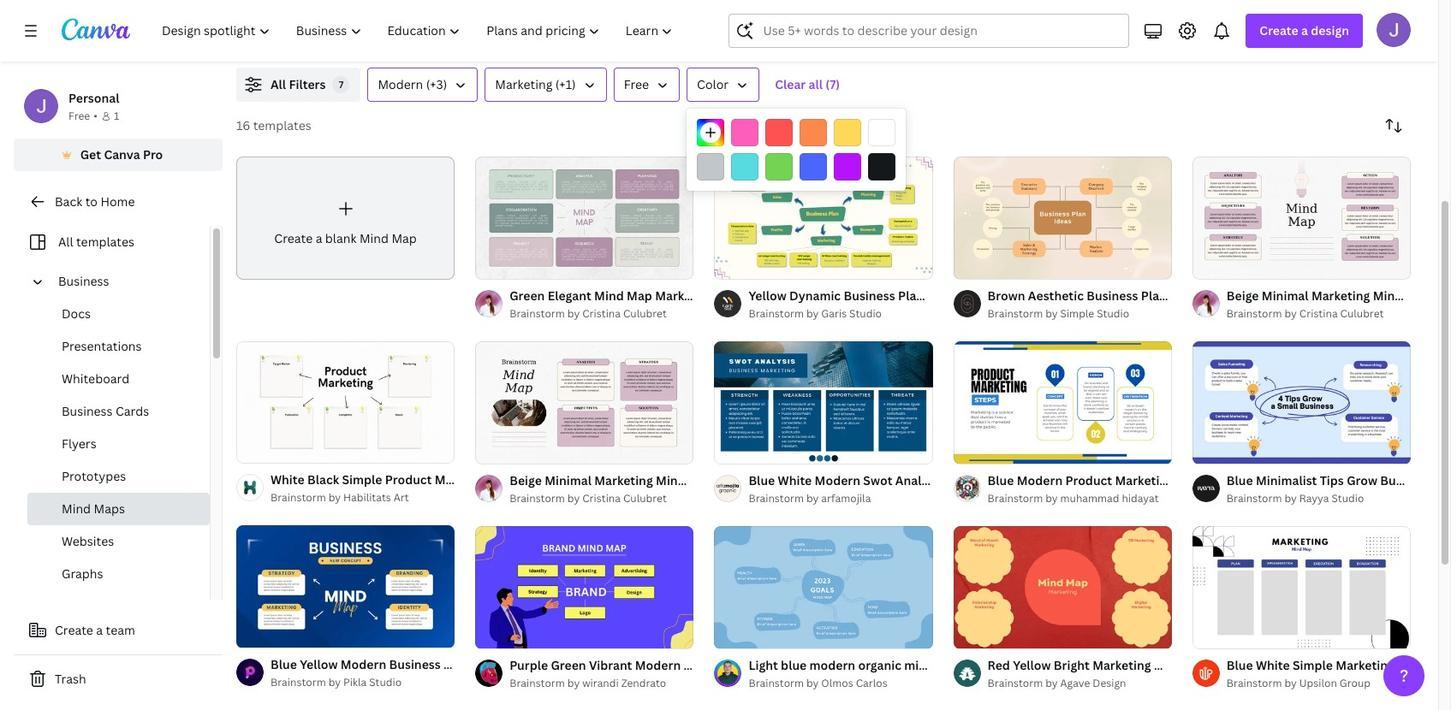 Task type: locate. For each thing, give the bounding box(es) containing it.
presentations link
[[27, 330, 210, 363]]

jacob simon image
[[1377, 13, 1411, 47]]

1 vertical spatial templates
[[76, 234, 134, 250]]

create a design
[[1260, 22, 1349, 39]]

0 horizontal spatial white
[[271, 472, 305, 488]]

blue for blue yellow modern business mind map brainstorm
[[271, 657, 297, 673]]

free left •
[[68, 109, 90, 123]]

blue left the minimalist
[[1227, 472, 1253, 489]]

1 vertical spatial white
[[1256, 657, 1290, 674]]

0 vertical spatial minimal
[[1262, 288, 1309, 304]]

0 horizontal spatial product
[[385, 472, 432, 488]]

2 vertical spatial modern
[[341, 657, 386, 673]]

upsilon
[[1299, 676, 1337, 691]]

blue inside blue modern product marketing mind map brainstorm by muhammad hidayat
[[988, 472, 1014, 489]]

simple up brainstorm by habilitats art link
[[342, 472, 382, 488]]

map inside blue modern product marketing mind map brainstorm by muhammad hidayat
[[1209, 472, 1235, 489]]

simple inside the white black simple product marketing brainstorm brainstorm by habilitats art
[[342, 472, 382, 488]]

beige minimal marketing mind map brainstorm image
[[1192, 156, 1411, 279], [475, 341, 694, 464]]

free for free
[[624, 76, 649, 92]]

brainstorm by cristina culubret link for beige minimal marketing mind map brainstorm
[[510, 490, 694, 508]]

minimal
[[1262, 288, 1309, 304], [545, 472, 592, 489]]

1 vertical spatial all
[[58, 234, 73, 250]]

studio right pikla
[[369, 676, 402, 690]]

0 vertical spatial modern
[[378, 76, 423, 92]]

None search field
[[729, 14, 1130, 48]]

#fd5ebb image
[[731, 119, 759, 146], [731, 119, 759, 146]]

all filters
[[271, 76, 326, 92]]

2 horizontal spatial create
[[1260, 22, 1299, 39]]

by inside green elegant mind map marketing brainstorming brainstorm by cristina culubret
[[567, 306, 580, 321]]

business up brainstorm by pikla studio link
[[389, 657, 441, 673]]

a for design
[[1301, 22, 1308, 39]]

create for create a blank mind map
[[274, 230, 313, 246]]

maps
[[94, 501, 125, 517]]

0 horizontal spatial a
[[96, 622, 103, 639]]

0 horizontal spatial create
[[55, 622, 93, 639]]

brainstorming
[[717, 288, 800, 304]]

all
[[809, 76, 823, 92]]

#b612fb image
[[834, 153, 861, 181]]

yellow dynamic business plan flowchart diagram mind map image
[[714, 156, 933, 279]]

light blue modern organic mind map brainstorm image
[[714, 526, 933, 649]]

blue for blue modern product marketing mind map
[[988, 472, 1014, 489]]

0 vertical spatial create
[[1260, 22, 1299, 39]]

home
[[100, 193, 135, 210]]

0 vertical spatial bra
[[1434, 288, 1451, 304]]

0 vertical spatial all
[[271, 76, 286, 92]]

studio inside blue yellow modern business mind map brainstorm brainstorm by pikla studio
[[369, 676, 402, 690]]

yellow for white black simple product marketing brainstorm
[[300, 657, 338, 673]]

simple
[[1060, 306, 1094, 321], [342, 472, 382, 488], [1293, 657, 1333, 674]]

product inside the white black simple product marketing brainstorm brainstorm by habilitats art
[[385, 472, 432, 488]]

1 vertical spatial a
[[316, 230, 322, 246]]

by left muhammad
[[1046, 491, 1058, 506]]

color button
[[687, 68, 760, 102]]

modern (+3) button
[[368, 68, 478, 102]]

blue white simple marketing mind map image
[[1192, 526, 1411, 649]]

garis
[[821, 306, 847, 321]]

yellow inside red yellow bright marketing mind map brainstorm by agave design
[[1013, 657, 1051, 674]]

plan for flowchart
[[898, 288, 924, 304]]

bra for blue minimalist tips grow business bra
[[1435, 472, 1451, 489]]

a inside create a team button
[[96, 622, 103, 639]]

#55dbe0 image
[[731, 153, 759, 181], [731, 153, 759, 181]]

art
[[394, 491, 409, 505]]

tips
[[1320, 472, 1344, 489]]

blue white simple marketing mind map link
[[1227, 656, 1451, 675]]

mind inside blue yellow modern business mind map brainstorm brainstorm by pikla studio
[[444, 657, 473, 673]]

business
[[58, 273, 109, 289], [844, 288, 895, 304], [1087, 288, 1138, 304], [62, 403, 113, 420], [1380, 472, 1432, 489], [389, 657, 441, 673]]

clear
[[775, 76, 806, 92]]

1
[[114, 109, 119, 123]]

plan inside yellow dynamic business plan flowchart diagram mind map brainstorm by garis studio
[[898, 288, 924, 304]]

#fe884c image
[[800, 119, 827, 146], [800, 119, 827, 146]]

culubret down green elegant mind map marketing brainstorming link
[[623, 306, 667, 321]]

#ffffff image
[[868, 119, 896, 146]]

business up flyers
[[62, 403, 113, 420]]

modern
[[378, 76, 423, 92], [1017, 472, 1063, 489], [341, 657, 386, 673]]

by down black
[[328, 491, 341, 505]]

modern left (+3)
[[378, 76, 423, 92]]

2 vertical spatial simple
[[1293, 657, 1333, 674]]

mind
[[904, 657, 934, 674]]

0 horizontal spatial simple
[[342, 472, 382, 488]]

1 vertical spatial minimal
[[545, 472, 592, 489]]

by left pikla
[[328, 676, 341, 690]]

yellow dynamic business plan flowchart diagram mind map brainstorm by garis studio
[[749, 288, 1098, 321]]

1 horizontal spatial all
[[271, 76, 286, 92]]

0 horizontal spatial yellow
[[300, 657, 338, 673]]

brainstorm
[[1204, 288, 1269, 304], [510, 306, 565, 321], [749, 306, 804, 321], [988, 306, 1043, 321], [1227, 306, 1282, 321], [496, 472, 562, 488], [717, 472, 782, 489], [271, 491, 326, 505], [510, 491, 565, 506], [749, 491, 804, 506], [988, 491, 1043, 506], [1227, 491, 1282, 506], [504, 657, 570, 673], [271, 676, 326, 690], [510, 676, 565, 691], [749, 676, 804, 691], [988, 676, 1043, 691], [1227, 676, 1282, 691]]

0 vertical spatial beige minimal marketing mind map brainstorm image
[[1192, 156, 1411, 279]]

1 horizontal spatial a
[[316, 230, 322, 246]]

light blue modern organic mind map brainstorm brainstorm by olmos carlos
[[749, 657, 1030, 691]]

modern inside blue modern product marketing mind map brainstorm by muhammad hidayat
[[1017, 472, 1063, 489]]

flyers link
[[27, 428, 210, 461]]

a left 'team'
[[96, 622, 103, 639]]

0 horizontal spatial plan
[[898, 288, 924, 304]]

brown aesthetic business plan ideas brainstorm brainstorm by simple studio
[[988, 288, 1269, 321]]

agave
[[1060, 676, 1090, 691]]

by inside blue minimalist tips grow business bra brainstorm by rayya studio
[[1285, 491, 1297, 506]]

free for free •
[[68, 109, 90, 123]]

2 horizontal spatial yellow
[[1013, 657, 1051, 674]]

0 vertical spatial beige
[[1227, 288, 1259, 304]]

templates for all templates
[[76, 234, 134, 250]]

0 horizontal spatial all
[[58, 234, 73, 250]]

brown aesthetic business plan ideas brainstorm link
[[988, 287, 1269, 306]]

white up 'brainstorm by upsilon group' link
[[1256, 657, 1290, 674]]

#4a66fb image
[[800, 153, 827, 181], [800, 153, 827, 181]]

blue up 'brainstorm by upsilon group' link
[[1227, 657, 1253, 674]]

7
[[339, 78, 343, 91]]

create a blank mind map element
[[236, 157, 455, 280]]

2 horizontal spatial a
[[1301, 22, 1308, 39]]

#b612fb image
[[834, 153, 861, 181]]

bra inside beige minimal marketing mind map bra brainstorm by cristina culubret
[[1434, 288, 1451, 304]]

plan inside "brown aesthetic business plan ideas brainstorm brainstorm by simple studio"
[[1141, 288, 1167, 304]]

beige minimal marketing mind map brainstorm link
[[510, 472, 782, 490]]

brainstorm inside blue white simple marketing mind map brainstorm by upsilon group
[[1227, 676, 1282, 691]]

2 vertical spatial create
[[55, 622, 93, 639]]

minimal inside beige minimal marketing mind map brainstorm brainstorm by cristina culubret
[[545, 472, 592, 489]]

by inside blue white simple marketing mind map brainstorm by upsilon group
[[1285, 676, 1297, 691]]

mind inside yellow dynamic business plan flowchart diagram mind map brainstorm by garis studio
[[1040, 288, 1069, 304]]

1 horizontal spatial beige minimal marketing mind map brainstorm image
[[1192, 156, 1411, 279]]

brainstorm by cristina culubret link
[[510, 306, 694, 323], [1227, 306, 1411, 323], [510, 490, 694, 508]]

business cards
[[62, 403, 149, 420]]

a
[[1301, 22, 1308, 39], [316, 230, 322, 246], [96, 622, 103, 639]]

business right grow
[[1380, 472, 1432, 489]]

beige for beige minimal marketing mind map brainstorm
[[510, 472, 542, 489]]

culubret down beige minimal marketing mind map brainstorm link
[[623, 491, 667, 506]]

blue for blue white simple marketing mind map
[[1227, 657, 1253, 674]]

free right (+1)
[[624, 76, 649, 92]]

yellow dynamic business plan flowchart diagram mind map link
[[749, 287, 1098, 306]]

create left 'team'
[[55, 622, 93, 639]]

culubret inside green elegant mind map marketing brainstorming brainstorm by cristina culubret
[[623, 306, 667, 321]]

0 horizontal spatial beige
[[510, 472, 542, 489]]

mind inside red yellow bright marketing mind map brainstorm by agave design
[[1154, 657, 1184, 674]]

graphs
[[62, 566, 103, 582]]

all for all templates
[[58, 234, 73, 250]]

product up art
[[385, 472, 432, 488]]

business up brainstorm by simple studio 'link'
[[1087, 288, 1138, 304]]

graphs link
[[27, 558, 210, 591]]

beige minimal marketing mind map brainstorm image for beige minimal marketing mind map bra
[[1192, 156, 1411, 279]]

rayya
[[1299, 491, 1329, 506]]

1 product from the left
[[385, 472, 432, 488]]

cristina for green elegant mind map marketing brainstorming
[[582, 306, 621, 321]]

culubret
[[623, 306, 667, 321], [1340, 306, 1384, 321], [623, 491, 667, 506]]

bra
[[1434, 288, 1451, 304], [1435, 472, 1451, 489]]

bra inside blue minimalist tips grow business bra brainstorm by rayya studio
[[1435, 472, 1451, 489]]

blue inside blue yellow modern business mind map brainstorm brainstorm by pikla studio
[[271, 657, 297, 673]]

marketing inside beige minimal marketing mind map bra brainstorm by cristina culubret
[[1312, 288, 1370, 304]]

business inside blue yellow modern business mind map brainstorm brainstorm by pikla studio
[[389, 657, 441, 673]]

16 templates
[[236, 117, 311, 134]]

blue inside blue minimalist tips grow business bra brainstorm by rayya studio
[[1227, 472, 1253, 489]]

by left agave
[[1046, 676, 1058, 691]]

modern up brainstorm by pikla studio link
[[341, 657, 386, 673]]

blue white modern swot analysis business marketing mind map image
[[714, 341, 933, 464]]

blue yellow modern business mind map brainstorm link
[[271, 656, 570, 675]]

cristina down beige minimal marketing mind map brainstorm link
[[582, 491, 621, 506]]

blue inside blue white simple marketing mind map brainstorm by upsilon group
[[1227, 657, 1253, 674]]

studio down brown aesthetic business plan ideas brainstorm link
[[1097, 306, 1129, 321]]

yellow left dynamic
[[749, 288, 787, 304]]

0 vertical spatial a
[[1301, 22, 1308, 39]]

#74d353 image
[[765, 153, 793, 181], [765, 153, 793, 181]]

by down dynamic
[[807, 306, 819, 321]]

white
[[271, 472, 305, 488], [1256, 657, 1290, 674]]

hidayat
[[1122, 491, 1159, 506]]

blue up brainstorm by pikla studio link
[[271, 657, 297, 673]]

2 vertical spatial a
[[96, 622, 103, 639]]

free
[[624, 76, 649, 92], [68, 109, 90, 123]]

modern up brainstorm by muhammad hidayat link
[[1017, 472, 1063, 489]]

2 product from the left
[[1065, 472, 1112, 489]]

simple inside blue white simple marketing mind map brainstorm by upsilon group
[[1293, 657, 1333, 674]]

blue minimalist tips grow business brainstorm image
[[1192, 341, 1411, 464]]

by inside "brown aesthetic business plan ideas brainstorm brainstorm by simple studio"
[[1046, 306, 1058, 321]]

beige minimal marketing mind map brainstorm brainstorm by cristina culubret
[[510, 472, 782, 506]]

1 plan from the left
[[898, 288, 924, 304]]

1 horizontal spatial create
[[274, 230, 313, 246]]

modern inside button
[[378, 76, 423, 92]]

white left black
[[271, 472, 305, 488]]

1 horizontal spatial product
[[1065, 472, 1112, 489]]

2 plan from the left
[[1141, 288, 1167, 304]]

1 horizontal spatial plan
[[1141, 288, 1167, 304]]

plan left flowchart at top right
[[898, 288, 924, 304]]

blue
[[988, 472, 1014, 489], [1227, 472, 1253, 489], [271, 657, 297, 673], [1227, 657, 1253, 674]]

by down aesthetic
[[1046, 306, 1058, 321]]

brown
[[988, 288, 1025, 304]]

0 horizontal spatial free
[[68, 109, 90, 123]]

brainstorm inside brainstorm by arfamojila link
[[749, 491, 804, 506]]

free inside button
[[624, 76, 649, 92]]

studio right garis
[[849, 306, 882, 321]]

7 filter options selected element
[[333, 76, 350, 93]]

top level navigation element
[[151, 14, 688, 48]]

by left arfamojila
[[807, 491, 819, 506]]

create inside dropdown button
[[1260, 22, 1299, 39]]

cristina
[[582, 306, 621, 321], [1299, 306, 1338, 321], [582, 491, 621, 506]]

0 horizontal spatial templates
[[76, 234, 134, 250]]

create left design
[[1260, 22, 1299, 39]]

0 vertical spatial templates
[[253, 117, 311, 134]]

design
[[1311, 22, 1349, 39]]

1 vertical spatial free
[[68, 109, 90, 123]]

all left filters
[[271, 76, 286, 92]]

by down the minimalist
[[1285, 491, 1297, 506]]

culubret for bra
[[1340, 306, 1384, 321]]

1 horizontal spatial minimal
[[1262, 288, 1309, 304]]

simple down aesthetic
[[1060, 306, 1094, 321]]

yellow right red
[[1013, 657, 1051, 674]]

product up muhammad
[[1065, 472, 1112, 489]]

simple up upsilon
[[1293, 657, 1333, 674]]

by left olmos
[[807, 676, 819, 691]]

culubret inside beige minimal marketing mind map bra brainstorm by cristina culubret
[[1340, 306, 1384, 321]]

zendrato
[[621, 676, 666, 691]]

plan for ideas
[[1141, 288, 1167, 304]]

docs link
[[27, 298, 210, 330]]

add a new color image
[[697, 119, 724, 146]]

brainstorm by cristina culubret link for beige minimal marketing mind map bra
[[1227, 306, 1411, 323]]

blue white simple marketing mind map brainstorm by upsilon group
[[1227, 657, 1451, 691]]

1 vertical spatial beige minimal marketing mind map brainstorm image
[[475, 341, 694, 464]]

brainstorm inside yellow dynamic business plan flowchart diagram mind map brainstorm by garis studio
[[749, 306, 804, 321]]

green elegant mind map marketing brainstorming brainstorm by cristina culubret
[[510, 288, 800, 321]]

1 vertical spatial bra
[[1435, 472, 1451, 489]]

brainstorm by olmos carlos link
[[749, 675, 933, 692]]

brainstorm by agave design link
[[988, 675, 1172, 692]]

1 horizontal spatial templates
[[253, 117, 311, 134]]

design
[[1093, 676, 1126, 691]]

yellow for blue modern product marketing mind map
[[1013, 657, 1051, 674]]

a inside create a blank mind map element
[[316, 230, 322, 246]]

templates down the back to home
[[76, 234, 134, 250]]

beige inside beige minimal marketing mind map brainstorm brainstorm by cristina culubret
[[510, 472, 542, 489]]

red yellow bright marketing mind map image
[[953, 526, 1172, 649]]

#fed958 image
[[834, 119, 861, 146]]

product inside blue modern product marketing mind map brainstorm by muhammad hidayat
[[1065, 472, 1112, 489]]

plan left ideas
[[1141, 288, 1167, 304]]

brainstorm by rayya studio link
[[1227, 490, 1411, 508]]

white inside the white black simple product marketing brainstorm brainstorm by habilitats art
[[271, 472, 305, 488]]

templates
[[253, 117, 311, 134], [76, 234, 134, 250]]

templates right 16
[[253, 117, 311, 134]]

0 horizontal spatial minimal
[[545, 472, 592, 489]]

business inside "brown aesthetic business plan ideas brainstorm brainstorm by simple studio"
[[1087, 288, 1138, 304]]

1 vertical spatial simple
[[342, 472, 382, 488]]

create for create a design
[[1260, 22, 1299, 39]]

culubret down beige minimal marketing mind map bra link
[[1340, 306, 1384, 321]]

by down elegant
[[567, 306, 580, 321]]

by down beige minimal marketing mind map brainstorm link
[[567, 491, 580, 506]]

brainstorm by cristina culubret link for green elegant mind map marketing brainstorming
[[510, 306, 694, 323]]

0 vertical spatial white
[[271, 472, 305, 488]]

marketing inside blue modern product marketing mind map brainstorm by muhammad hidayat
[[1115, 472, 1174, 489]]

blue yellow modern business mind map brainstorm image
[[236, 526, 455, 649]]

1 horizontal spatial yellow
[[749, 288, 787, 304]]

1 horizontal spatial free
[[624, 76, 649, 92]]

1 vertical spatial beige
[[510, 472, 542, 489]]

0 vertical spatial free
[[624, 76, 649, 92]]

brainstorm inside blue minimalist tips grow business bra brainstorm by rayya studio
[[1227, 491, 1282, 506]]

light
[[749, 657, 778, 674]]

cristina down elegant
[[582, 306, 621, 321]]

minimal for beige minimal marketing mind map brainstorm
[[545, 472, 592, 489]]

cristina inside beige minimal marketing mind map brainstorm brainstorm by cristina culubret
[[582, 491, 621, 506]]

blue
[[781, 657, 807, 674]]

business up brainstorm by garis studio link
[[844, 288, 895, 304]]

1 horizontal spatial white
[[1256, 657, 1290, 674]]

1 vertical spatial create
[[274, 230, 313, 246]]

by down beige minimal marketing mind map bra link
[[1285, 306, 1297, 321]]

trash
[[55, 671, 86, 687]]

all down back on the left top of page
[[58, 234, 73, 250]]

(7)
[[826, 76, 840, 92]]

yellow inside blue yellow modern business mind map brainstorm brainstorm by pikla studio
[[300, 657, 338, 673]]

canva
[[104, 146, 140, 163]]

group
[[1340, 676, 1371, 691]]

beige inside beige minimal marketing mind map bra brainstorm by cristina culubret
[[1227, 288, 1259, 304]]

blue up brainstorm by muhammad hidayat link
[[988, 472, 1014, 489]]

mind inside create a blank mind map element
[[359, 230, 389, 246]]

add a new color image
[[697, 119, 724, 146]]

1 horizontal spatial beige
[[1227, 288, 1259, 304]]

brainstorm inside blue modern product marketing mind map brainstorm by muhammad hidayat
[[988, 491, 1043, 506]]

minimal inside beige minimal marketing mind map bra brainstorm by cristina culubret
[[1262, 288, 1309, 304]]

1 vertical spatial modern
[[1017, 472, 1063, 489]]

by left upsilon
[[1285, 676, 1297, 691]]

yellow
[[749, 288, 787, 304], [300, 657, 338, 673], [1013, 657, 1051, 674]]

1 horizontal spatial simple
[[1060, 306, 1094, 321]]

2 horizontal spatial simple
[[1293, 657, 1333, 674]]

a inside create a design dropdown button
[[1301, 22, 1308, 39]]

studio down blue minimalist tips grow business bra link
[[1332, 491, 1364, 506]]

back
[[55, 193, 82, 210]]

cristina down beige minimal marketing mind map bra link
[[1299, 306, 1338, 321]]

a left blank
[[316, 230, 322, 246]]

studio
[[849, 306, 882, 321], [1097, 306, 1129, 321], [1332, 491, 1364, 506], [369, 676, 402, 690]]

create left blank
[[274, 230, 313, 246]]

marketing
[[495, 76, 553, 92], [655, 288, 714, 304], [1312, 288, 1370, 304], [435, 472, 493, 488], [594, 472, 653, 489], [1115, 472, 1174, 489], [1093, 657, 1151, 674], [1336, 657, 1394, 674]]

create inside button
[[55, 622, 93, 639]]

marketing inside green elegant mind map marketing brainstorming brainstorm by cristina culubret
[[655, 288, 714, 304]]

mind inside blue modern product marketing mind map brainstorm by muhammad hidayat
[[1177, 472, 1206, 489]]

cristina inside beige minimal marketing mind map bra brainstorm by cristina culubret
[[1299, 306, 1338, 321]]

#ffffff image
[[868, 119, 896, 146]]

culubret inside beige minimal marketing mind map brainstorm brainstorm by cristina culubret
[[623, 491, 667, 506]]

brainstorm inside red yellow bright marketing mind map brainstorm by agave design
[[988, 676, 1043, 691]]

get
[[80, 146, 101, 163]]

0 horizontal spatial beige minimal marketing mind map brainstorm image
[[475, 341, 694, 464]]

cristina inside green elegant mind map marketing brainstorming brainstorm by cristina culubret
[[582, 306, 621, 321]]

by left wirandi
[[567, 676, 580, 691]]

organic
[[858, 657, 902, 674]]

simple inside "brown aesthetic business plan ideas brainstorm brainstorm by simple studio"
[[1060, 306, 1094, 321]]

0 vertical spatial simple
[[1060, 306, 1094, 321]]

yellow up brainstorm by pikla studio link
[[300, 657, 338, 673]]

brainstorm by simple studio link
[[988, 306, 1172, 323]]

•
[[94, 109, 98, 123]]

white black simple product marketing brainstorm brainstorm by habilitats art
[[271, 472, 562, 505]]

#c1c6cb image
[[697, 153, 724, 181], [697, 153, 724, 181]]

websites link
[[27, 526, 210, 558]]

all
[[271, 76, 286, 92], [58, 234, 73, 250]]

a left design
[[1301, 22, 1308, 39]]



Task type: describe. For each thing, give the bounding box(es) containing it.
flowchart
[[927, 288, 985, 304]]

brainstorm inside green elegant mind map marketing brainstorming brainstorm by cristina culubret
[[510, 306, 565, 321]]

simple for blue white simple marketing mind map
[[1293, 657, 1333, 674]]

beige minimal marketing mind map bra brainstorm by cristina culubret
[[1227, 288, 1451, 321]]

by inside beige minimal marketing mind map brainstorm brainstorm by cristina culubret
[[567, 491, 580, 506]]

business inside 'link'
[[62, 403, 113, 420]]

carlos
[[856, 676, 888, 691]]

mind maps templates image
[[1046, 0, 1411, 47]]

mind inside beige minimal marketing mind map brainstorm brainstorm by cristina culubret
[[656, 472, 685, 489]]

blue modern product marketing mind map link
[[988, 472, 1235, 490]]

by inside blue yellow modern business mind map brainstorm brainstorm by pikla studio
[[328, 676, 341, 690]]

culubret for brainstorming
[[623, 306, 667, 321]]

bright
[[1054, 657, 1090, 674]]

simple for white black simple product marketing brainstorm
[[342, 472, 382, 488]]

map inside beige minimal marketing mind map brainstorm brainstorm by cristina culubret
[[688, 472, 714, 489]]

get canva pro button
[[14, 139, 223, 171]]

16
[[236, 117, 250, 134]]

green elegant mind map marketing brainstorming link
[[510, 287, 800, 306]]

by inside yellow dynamic business plan flowchart diagram mind map brainstorm by garis studio
[[807, 306, 819, 321]]

blue yellow modern business mind map brainstorm brainstorm by pikla studio
[[271, 657, 570, 690]]

olmos
[[821, 676, 853, 691]]

all templates
[[58, 234, 134, 250]]

free •
[[68, 109, 98, 123]]

whiteboard
[[62, 371, 129, 387]]

personal
[[68, 90, 119, 106]]

cristina for beige minimal marketing mind map bra
[[1299, 306, 1338, 321]]

beige minimal marketing mind map bra link
[[1227, 287, 1451, 306]]

create for create a team
[[55, 622, 93, 639]]

by inside blue modern product marketing mind map brainstorm by muhammad hidayat
[[1046, 491, 1058, 506]]

grow
[[1347, 472, 1377, 489]]

mind maps
[[62, 501, 125, 517]]

brainstorm by muhammad hidayat link
[[988, 490, 1172, 508]]

map inside beige minimal marketing mind map bra brainstorm by cristina culubret
[[1405, 288, 1431, 304]]

create a blank mind map link
[[236, 157, 455, 280]]

marketing (+1) button
[[485, 68, 607, 102]]

wirandi
[[582, 676, 619, 691]]

culubret for brainstorm
[[623, 491, 667, 506]]

mind inside blue white simple marketing mind map brainstorm by upsilon group
[[1397, 657, 1427, 674]]

color
[[697, 76, 729, 92]]

Sort by button
[[1377, 109, 1411, 143]]

muhammad
[[1060, 491, 1119, 506]]

mind inside beige minimal marketing mind map bra brainstorm by cristina culubret
[[1373, 288, 1403, 304]]

back to home
[[55, 193, 135, 210]]

marketing inside the white black simple product marketing brainstorm brainstorm by habilitats art
[[435, 472, 493, 488]]

yellow inside yellow dynamic business plan flowchart diagram mind map brainstorm by garis studio
[[749, 288, 787, 304]]

#15181b image
[[868, 153, 896, 181]]

brainstorm inside the light blue modern organic mind map brainstorm brainstorm by olmos carlos
[[749, 676, 804, 691]]

create a design button
[[1246, 14, 1363, 48]]

marketing inside marketing (+1) button
[[495, 76, 553, 92]]

all templates link
[[24, 226, 199, 259]]

#fd5152 image
[[765, 119, 793, 146]]

map inside yellow dynamic business plan flowchart diagram mind map brainstorm by garis studio
[[1072, 288, 1098, 304]]

business up docs
[[58, 273, 109, 289]]

black
[[307, 472, 339, 488]]

beige for beige minimal marketing mind map bra
[[1227, 288, 1259, 304]]

map
[[937, 657, 963, 674]]

map inside blue white simple marketing mind map brainstorm by upsilon group
[[1430, 657, 1451, 674]]

arfamojila
[[821, 491, 871, 506]]

blue minimalist tips grow business bra brainstorm by rayya studio
[[1227, 472, 1451, 506]]

by inside the light blue modern organic mind map brainstorm brainstorm by olmos carlos
[[807, 676, 819, 691]]

prototypes link
[[27, 461, 210, 493]]

a for team
[[96, 622, 103, 639]]

studio inside yellow dynamic business plan flowchart diagram mind map brainstorm by garis studio
[[849, 306, 882, 321]]

white black simple product marketing brainstorm image
[[236, 341, 455, 464]]

bra for beige minimal marketing mind map bra
[[1434, 288, 1451, 304]]

a for blank
[[316, 230, 322, 246]]

marketing (+1)
[[495, 76, 576, 92]]

templates for 16 templates
[[253, 117, 311, 134]]

light blue modern organic mind map brainstorm link
[[749, 656, 1030, 675]]

white inside blue white simple marketing mind map brainstorm by upsilon group
[[1256, 657, 1290, 674]]

habilitats
[[343, 491, 391, 505]]

cristina for beige minimal marketing mind map brainstorm
[[582, 491, 621, 506]]

brown aesthetic business plan ideas brainstorm image
[[953, 156, 1172, 279]]

#fed958 image
[[834, 119, 861, 146]]

map inside blue yellow modern business mind map brainstorm brainstorm by pikla studio
[[476, 657, 502, 673]]

by inside red yellow bright marketing mind map brainstorm by agave design
[[1046, 676, 1058, 691]]

green elegant mind map marketing brainstorming image
[[475, 156, 694, 279]]

brainstorm by arfamojila
[[749, 491, 871, 506]]

modern inside blue yellow modern business mind map brainstorm brainstorm by pikla studio
[[341, 657, 386, 673]]

mind inside green elegant mind map marketing brainstorming brainstorm by cristina culubret
[[594, 288, 624, 304]]

brainstorm by habilitats art link
[[271, 490, 455, 507]]

brainstorm by wirandi zendrato
[[510, 676, 666, 691]]

modern (+3)
[[378, 76, 447, 92]]

pikla
[[343, 676, 367, 690]]

#fd5152 image
[[765, 119, 793, 146]]

blue for blue minimalist tips grow business bra
[[1227, 472, 1253, 489]]

marketing inside blue white simple marketing mind map brainstorm by upsilon group
[[1336, 657, 1394, 674]]

brainstorm inside brainstorm by wirandi zendrato link
[[510, 676, 565, 691]]

marketing inside beige minimal marketing mind map brainstorm brainstorm by cristina culubret
[[594, 472, 653, 489]]

all for all filters
[[271, 76, 286, 92]]

pro
[[143, 146, 163, 163]]

whiteboard link
[[27, 363, 210, 396]]

by inside the white black simple product marketing brainstorm brainstorm by habilitats art
[[328, 491, 341, 505]]

beige minimal marketing mind map brainstorm image for beige minimal marketing mind map brainstorm
[[475, 341, 694, 464]]

green
[[510, 288, 545, 304]]

blank
[[325, 230, 357, 246]]

to
[[85, 193, 98, 210]]

websites
[[62, 533, 114, 550]]

business cards link
[[27, 396, 210, 428]]

diagram
[[988, 288, 1037, 304]]

marketing inside red yellow bright marketing mind map brainstorm by agave design
[[1093, 657, 1151, 674]]

brainstorm by wirandi zendrato link
[[510, 675, 694, 692]]

Search search field
[[763, 15, 1118, 47]]

blue minimalist tips grow business bra link
[[1227, 472, 1451, 490]]

purple green vibrant modern minimal brand mind map brainstorm image
[[475, 526, 694, 649]]

studio inside "brown aesthetic business plan ideas brainstorm brainstorm by simple studio"
[[1097, 306, 1129, 321]]

business inside yellow dynamic business plan flowchart diagram mind map brainstorm by garis studio
[[844, 288, 895, 304]]

docs
[[62, 306, 91, 322]]

cards
[[116, 403, 149, 420]]

blue modern product marketing mind map image
[[953, 341, 1172, 464]]

minimal for beige minimal marketing mind map bra
[[1262, 288, 1309, 304]]

brainstorm inside beige minimal marketing mind map bra brainstorm by cristina culubret
[[1227, 306, 1282, 321]]

flyers
[[62, 436, 96, 452]]

get canva pro
[[80, 146, 163, 163]]

studio inside blue minimalist tips grow business bra brainstorm by rayya studio
[[1332, 491, 1364, 506]]

blue modern product marketing mind map brainstorm by muhammad hidayat
[[988, 472, 1235, 506]]

clear all (7)
[[775, 76, 840, 92]]

red yellow bright marketing mind map brainstorm by agave design
[[988, 657, 1212, 691]]

ideas
[[1170, 288, 1201, 304]]

clear all (7) button
[[766, 68, 848, 102]]

by inside beige minimal marketing mind map bra brainstorm by cristina culubret
[[1285, 306, 1297, 321]]

filters
[[289, 76, 326, 92]]

map inside red yellow bright marketing mind map brainstorm by agave design
[[1186, 657, 1212, 674]]

brainstorm by upsilon group link
[[1227, 675, 1411, 692]]

create a team button
[[14, 614, 223, 648]]

map inside green elegant mind map marketing brainstorming brainstorm by cristina culubret
[[627, 288, 652, 304]]

trash link
[[14, 663, 223, 697]]

create a blank mind map
[[274, 230, 417, 246]]

brainstorm by arfamojila link
[[749, 490, 933, 508]]

brainstorm by garis studio link
[[749, 306, 933, 323]]

back to home link
[[14, 185, 223, 219]]

white black simple product marketing brainstorm link
[[271, 471, 562, 490]]

#15181b image
[[868, 153, 896, 181]]

business inside blue minimalist tips grow business bra brainstorm by rayya studio
[[1380, 472, 1432, 489]]



Task type: vqa. For each thing, say whether or not it's contained in the screenshot.
the middle creative
no



